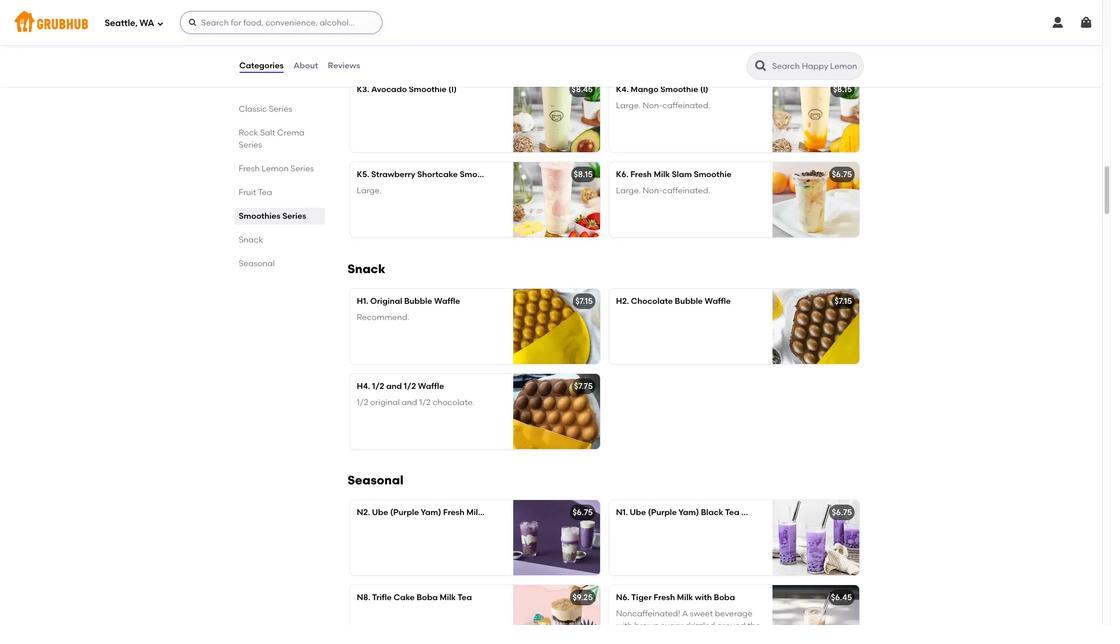 Task type: locate. For each thing, give the bounding box(es) containing it.
0 horizontal spatial svg image
[[188, 18, 197, 27]]

1 horizontal spatial (purple
[[648, 508, 677, 518]]

recommend.
[[357, 313, 410, 323]]

Search for food, convenience, alcohol... search field
[[180, 11, 382, 34]]

drizzled
[[686, 621, 715, 625]]

seasonal inside seasonal tab
[[239, 259, 275, 269]]

1 vertical spatial non-
[[643, 186, 663, 196]]

and up original
[[386, 381, 402, 391]]

$6.75 for $8.15
[[832, 170, 852, 179]]

1 horizontal spatial $8.15
[[833, 85, 852, 94]]

n1. ube (purple yam) black tea with taro ball (l)
[[616, 508, 805, 518]]

fruit tea
[[239, 188, 272, 197]]

waffle
[[434, 296, 460, 306], [705, 296, 731, 306], [418, 381, 444, 391]]

noncaffeinated!
[[616, 609, 680, 619]]

0 horizontal spatial ball
[[523, 508, 538, 518]]

0 horizontal spatial snack
[[239, 235, 263, 245]]

ball
[[523, 508, 538, 518], [780, 508, 795, 518]]

0 horizontal spatial ube
[[372, 508, 388, 518]]

non- down k6. fresh milk slam smoothie
[[643, 186, 663, 196]]

tea inside tab
[[258, 188, 272, 197]]

rock salt crema series
[[239, 128, 305, 150]]

0 vertical spatial snack
[[239, 235, 263, 245]]

1 vertical spatial seasonal
[[348, 473, 404, 487]]

large.
[[357, 16, 382, 26], [616, 101, 641, 111], [357, 186, 382, 196], [616, 186, 641, 196]]

$8.15
[[833, 85, 852, 94], [574, 170, 593, 179]]

ball for n1. ube (purple yam) black tea with taro ball (l)
[[780, 508, 795, 518]]

1 horizontal spatial seasonal
[[348, 473, 404, 487]]

reviews
[[328, 61, 360, 71]]

large. non-caffeinated.
[[616, 101, 711, 111], [616, 186, 711, 196]]

k4. mango smoothie (l)
[[616, 85, 709, 94]]

cake
[[394, 593, 415, 603]]

search icon image
[[754, 59, 768, 73]]

h2.
[[616, 296, 629, 306]]

1 ube from the left
[[372, 508, 388, 518]]

0 horizontal spatial (purple
[[390, 508, 419, 518]]

caffeinated. for slam
[[663, 186, 711, 196]]

fresh lemon series
[[239, 164, 314, 174]]

beverage
[[715, 609, 753, 619]]

$6.45
[[831, 593, 852, 603]]

seasonal
[[239, 259, 275, 269], [348, 473, 404, 487]]

boba up beverage
[[714, 593, 735, 603]]

boba
[[417, 593, 438, 603], [714, 593, 735, 603]]

seattle, wa
[[105, 18, 154, 28]]

0 horizontal spatial boba
[[417, 593, 438, 603]]

1 vertical spatial $8.15
[[574, 170, 593, 179]]

smoothies series
[[239, 211, 306, 221]]

1 ball from the left
[[523, 508, 538, 518]]

large. button
[[350, 0, 600, 67]]

0 horizontal spatial tea
[[258, 188, 272, 197]]

1 horizontal spatial snack
[[348, 262, 386, 276]]

snack
[[239, 235, 263, 245], [348, 262, 386, 276]]

yam)
[[421, 508, 441, 518], [679, 508, 699, 518]]

avocado
[[371, 85, 407, 94]]

large. non-caffeinated. down k6. fresh milk slam smoothie
[[616, 186, 711, 196]]

trifle
[[372, 593, 392, 603]]

$6.75
[[832, 170, 852, 179], [573, 508, 593, 518], [832, 508, 852, 518]]

(purple for n1.
[[648, 508, 677, 518]]

k5. strawberry shortcake smoothie (l) image
[[513, 162, 600, 237]]

seattle,
[[105, 18, 137, 28]]

ube
[[372, 508, 388, 518], [630, 508, 646, 518]]

1 vertical spatial tea
[[725, 508, 740, 518]]

$8.15 left k6.
[[574, 170, 593, 179]]

non- down 'mango'
[[643, 101, 663, 111]]

caffeinated. for (l)
[[663, 101, 711, 111]]

1 horizontal spatial ube
[[630, 508, 646, 518]]

lemon
[[262, 164, 289, 174]]

h1. original bubble waffle
[[357, 296, 460, 306]]

h4. 1/2 and 1/2 waffle
[[357, 381, 444, 391]]

main navigation navigation
[[0, 0, 1103, 45]]

seasonal tab
[[239, 258, 320, 270]]

1 horizontal spatial yam)
[[679, 508, 699, 518]]

caffeinated. down slam at the right top of the page
[[663, 186, 711, 196]]

1 horizontal spatial taro
[[760, 508, 778, 518]]

2 caffeinated. from the top
[[663, 186, 711, 196]]

1 vertical spatial and
[[402, 398, 417, 408]]

0 vertical spatial caffeinated.
[[663, 101, 711, 111]]

(purple right n1.
[[648, 508, 677, 518]]

0 horizontal spatial seasonal
[[239, 259, 275, 269]]

and
[[386, 381, 402, 391], [402, 398, 417, 408]]

1 vertical spatial large. non-caffeinated.
[[616, 186, 711, 196]]

reviews button
[[327, 45, 361, 87]]

smoothie
[[409, 85, 447, 94], [661, 85, 698, 94], [460, 170, 498, 179], [694, 170, 732, 179]]

boba right cake
[[417, 593, 438, 603]]

2 yam) from the left
[[679, 508, 699, 518]]

2 taro from the left
[[760, 508, 778, 518]]

$7.15 for h2.  chocolate bubble waffle image
[[835, 296, 852, 306]]

$7.15
[[576, 296, 593, 306], [835, 296, 852, 306]]

caffeinated. down k4. mango smoothie (l)
[[663, 101, 711, 111]]

1 (purple from the left
[[390, 508, 419, 518]]

with inside noncaffeinated! a sweet beverage with brown sugar drizzled around th
[[616, 621, 633, 625]]

tea for n1. ube (purple yam) black tea with taro ball (l)
[[725, 508, 740, 518]]

large. down "k4."
[[616, 101, 641, 111]]

1 vertical spatial caffeinated.
[[663, 186, 711, 196]]

1 caffeinated. from the top
[[663, 101, 711, 111]]

fresh
[[239, 164, 260, 174], [631, 170, 652, 179], [443, 508, 465, 518], [654, 593, 675, 603]]

smoothie right slam at the right top of the page
[[694, 170, 732, 179]]

around
[[717, 621, 746, 625]]

classic series
[[239, 104, 292, 114]]

bubble for chocolate
[[675, 296, 703, 306]]

seasonal down snack tab
[[239, 259, 275, 269]]

snack down smoothies
[[239, 235, 263, 245]]

n8. trifle cake boba milk tea image
[[513, 585, 600, 625]]

svg image
[[1080, 16, 1093, 30], [157, 20, 164, 27]]

n2. ube (purple yam) fresh milk with taro ball
[[357, 508, 538, 518]]

1 horizontal spatial tea
[[458, 593, 472, 603]]

1/2 down h4. on the left
[[357, 398, 368, 408]]

1 horizontal spatial $7.15
[[835, 296, 852, 306]]

n1.
[[616, 508, 628, 518]]

taro
[[503, 508, 521, 518], [760, 508, 778, 518]]

1 taro from the left
[[503, 508, 521, 518]]

1 horizontal spatial ball
[[780, 508, 795, 518]]

0 vertical spatial seasonal
[[239, 259, 275, 269]]

2 $7.15 from the left
[[835, 296, 852, 306]]

(purple
[[390, 508, 419, 518], [648, 508, 677, 518]]

bubble right original at top left
[[404, 296, 432, 306]]

2 (purple from the left
[[648, 508, 677, 518]]

svg image
[[1051, 16, 1065, 30], [188, 18, 197, 27]]

1 yam) from the left
[[421, 508, 441, 518]]

0 vertical spatial and
[[386, 381, 402, 391]]

(l)
[[449, 85, 457, 94], [700, 85, 709, 94], [500, 170, 508, 179], [797, 508, 805, 518]]

$8.15 down search happy lemon search field
[[833, 85, 852, 94]]

n6.
[[616, 593, 630, 603]]

1 horizontal spatial boba
[[714, 593, 735, 603]]

series
[[269, 104, 292, 114], [239, 140, 262, 150], [291, 164, 314, 174], [282, 211, 306, 221]]

yam) for fresh
[[421, 508, 441, 518]]

fruit
[[239, 188, 256, 197]]

a
[[682, 609, 688, 619]]

2 horizontal spatial tea
[[725, 508, 740, 518]]

2 ube from the left
[[630, 508, 646, 518]]

n8.
[[357, 593, 370, 603]]

k4. mango smoothie (l) image
[[773, 77, 859, 152]]

sweet
[[690, 609, 713, 619]]

$8.15 for k5. strawberry shortcake smoothie (l)
[[574, 170, 593, 179]]

salt
[[260, 128, 275, 138]]

crema
[[277, 128, 305, 138]]

taro for milk
[[503, 508, 521, 518]]

seasonal up n2.
[[348, 473, 404, 487]]

1 large. non-caffeinated. from the top
[[616, 101, 711, 111]]

1 horizontal spatial bubble
[[675, 296, 703, 306]]

ube right n1.
[[630, 508, 646, 518]]

n6. tiger fresh milk with boba image
[[773, 585, 859, 625]]

ube right n2.
[[372, 508, 388, 518]]

and for original
[[402, 398, 417, 408]]

large. up reviews
[[357, 16, 382, 26]]

0 vertical spatial tea
[[258, 188, 272, 197]]

0 horizontal spatial taro
[[503, 508, 521, 518]]

smoothies series tab
[[239, 210, 320, 222]]

with
[[485, 508, 502, 518], [742, 508, 759, 518], [695, 593, 712, 603], [616, 621, 633, 625]]

and for 1/2
[[386, 381, 402, 391]]

series down rock
[[239, 140, 262, 150]]

smoothie right shortcake
[[460, 170, 498, 179]]

bubble right chocolate
[[675, 296, 703, 306]]

0 horizontal spatial $7.15
[[576, 296, 593, 306]]

2 bubble from the left
[[675, 296, 703, 306]]

large. non-caffeinated. down k4. mango smoothie (l)
[[616, 101, 711, 111]]

0 horizontal spatial bubble
[[404, 296, 432, 306]]

1 vertical spatial snack
[[348, 262, 386, 276]]

2 large. non-caffeinated. from the top
[[616, 186, 711, 196]]

2 ball from the left
[[780, 508, 795, 518]]

tea
[[258, 188, 272, 197], [725, 508, 740, 518], [458, 593, 472, 603]]

milk
[[654, 170, 670, 179], [467, 508, 483, 518], [440, 593, 456, 603], [677, 593, 693, 603]]

0 vertical spatial non-
[[643, 101, 663, 111]]

series inside rock salt crema series
[[239, 140, 262, 150]]

1/2 up 1/2 original and 1/2 chocolate.
[[404, 381, 416, 391]]

and down h4. 1/2 and 1/2 waffle
[[402, 398, 417, 408]]

non-
[[643, 101, 663, 111], [643, 186, 663, 196]]

snack up h1.
[[348, 262, 386, 276]]

original
[[370, 398, 400, 408]]

2 non- from the top
[[643, 186, 663, 196]]

0 vertical spatial large. non-caffeinated.
[[616, 101, 711, 111]]

large. down k6.
[[616, 186, 641, 196]]

1 $7.15 from the left
[[576, 296, 593, 306]]

n2. ube (purple yam) fresh milk with taro ball image
[[513, 500, 600, 575]]

$8.15 for k4. mango smoothie (l)
[[833, 85, 852, 94]]

non- for mango
[[643, 101, 663, 111]]

2 vertical spatial tea
[[458, 593, 472, 603]]

chocolate.
[[433, 398, 475, 408]]

smoothie right avocado
[[409, 85, 447, 94]]

k3. avocado smoothie (l)
[[357, 85, 457, 94]]

0 horizontal spatial yam)
[[421, 508, 441, 518]]

chocolate
[[631, 296, 673, 306]]

h2.  chocolate bubble waffle image
[[773, 289, 859, 364]]

k5. strawberry shortcake smoothie (l)
[[357, 170, 508, 179]]

noncaffeinated! a sweet beverage with brown sugar drizzled around th
[[616, 609, 761, 625]]

k6.
[[616, 170, 629, 179]]

large. non-caffeinated. for smoothie
[[616, 101, 711, 111]]

bubble
[[404, 296, 432, 306], [675, 296, 703, 306]]

tiger
[[631, 593, 652, 603]]

(purple right n2.
[[390, 508, 419, 518]]

classic
[[239, 104, 267, 114]]

about button
[[293, 45, 319, 87]]

1 non- from the top
[[643, 101, 663, 111]]

k4.
[[616, 85, 629, 94]]

fresh lemon series tab
[[239, 163, 320, 175]]

1 bubble from the left
[[404, 296, 432, 306]]

ube for n2.
[[372, 508, 388, 518]]

caffeinated.
[[663, 101, 711, 111], [663, 186, 711, 196]]

0 vertical spatial $8.15
[[833, 85, 852, 94]]

classic series tab
[[239, 103, 320, 115]]

Search Happy Lemon search field
[[771, 61, 860, 72]]

0 horizontal spatial $8.15
[[574, 170, 593, 179]]

1/2
[[372, 381, 384, 391], [404, 381, 416, 391], [357, 398, 368, 408], [419, 398, 431, 408]]

original
[[370, 296, 402, 306]]



Task type: vqa. For each thing, say whether or not it's contained in the screenshot.
FRESH
yes



Task type: describe. For each thing, give the bounding box(es) containing it.
smoothies
[[239, 211, 281, 221]]

1 horizontal spatial svg image
[[1080, 16, 1093, 30]]

1 horizontal spatial svg image
[[1051, 16, 1065, 30]]

k3.
[[357, 85, 369, 94]]

$9.25
[[573, 593, 593, 603]]

series up crema
[[269, 104, 292, 114]]

n6. tiger fresh milk with boba
[[616, 593, 735, 603]]

large. non-caffeinated. for milk
[[616, 186, 711, 196]]

ube for n1.
[[630, 508, 646, 518]]

1 boba from the left
[[417, 593, 438, 603]]

categories
[[239, 61, 284, 71]]

n8. trifle cake boba milk tea
[[357, 593, 472, 603]]

mango
[[631, 85, 659, 94]]

large. inside button
[[357, 16, 382, 26]]

snack inside tab
[[239, 235, 263, 245]]

k3. avocado smoothie (l) image
[[513, 77, 600, 152]]

series up snack tab
[[282, 211, 306, 221]]

yam) for black
[[679, 508, 699, 518]]

sugar
[[661, 621, 684, 625]]

(purple for n2.
[[390, 508, 419, 518]]

fruit tea tab
[[239, 186, 320, 199]]

smoothie right 'mango'
[[661, 85, 698, 94]]

k2. mango matcha smoothie (l) image
[[773, 0, 859, 67]]

$6.75 for $6.75
[[832, 508, 852, 518]]

2 boba from the left
[[714, 593, 735, 603]]

n1. ube (purple yam) black tea with taro ball (l) image
[[773, 500, 859, 575]]

n2.
[[357, 508, 370, 518]]

categories button
[[239, 45, 284, 87]]

1/2 original and 1/2 chocolate.
[[357, 398, 475, 408]]

wa
[[140, 18, 154, 28]]

non- for fresh
[[643, 186, 663, 196]]

k1. avocado matcha smoothie (l) image
[[513, 0, 600, 67]]

h4. 1/2 and 1/2 waffle image
[[513, 374, 600, 449]]

k6. fresh milk slam smoothie image
[[773, 162, 859, 237]]

fresh inside tab
[[239, 164, 260, 174]]

slam
[[672, 170, 692, 179]]

bubble for original
[[404, 296, 432, 306]]

0 horizontal spatial svg image
[[157, 20, 164, 27]]

h1. original bubble waffle image
[[513, 289, 600, 364]]

h4.
[[357, 381, 370, 391]]

waffle for h1. original bubble waffle
[[434, 296, 460, 306]]

$7.15 for h1. original bubble waffle image
[[576, 296, 593, 306]]

$8.45
[[572, 85, 593, 94]]

taro for tea
[[760, 508, 778, 518]]

ball for n2. ube (purple yam) fresh milk with taro ball
[[523, 508, 538, 518]]

shortcake
[[417, 170, 458, 179]]

strawberry
[[371, 170, 415, 179]]

waffle for h2.  chocolate bubble waffle
[[705, 296, 731, 306]]

tea for n8. trifle cake boba milk tea
[[458, 593, 472, 603]]

1/2 right h4. on the left
[[372, 381, 384, 391]]

rock
[[239, 128, 258, 138]]

h2.  chocolate bubble waffle
[[616, 296, 731, 306]]

black
[[701, 508, 724, 518]]

series right the lemon
[[291, 164, 314, 174]]

$7.75
[[574, 381, 593, 391]]

rock salt crema series tab
[[239, 127, 320, 151]]

1/2 left chocolate. on the bottom left of the page
[[419, 398, 431, 408]]

large. down k5.
[[357, 186, 382, 196]]

k6. fresh milk slam smoothie
[[616, 170, 732, 179]]

h1.
[[357, 296, 368, 306]]

k5.
[[357, 170, 369, 179]]

snack tab
[[239, 234, 320, 246]]

about
[[294, 61, 318, 71]]

brown
[[635, 621, 659, 625]]



